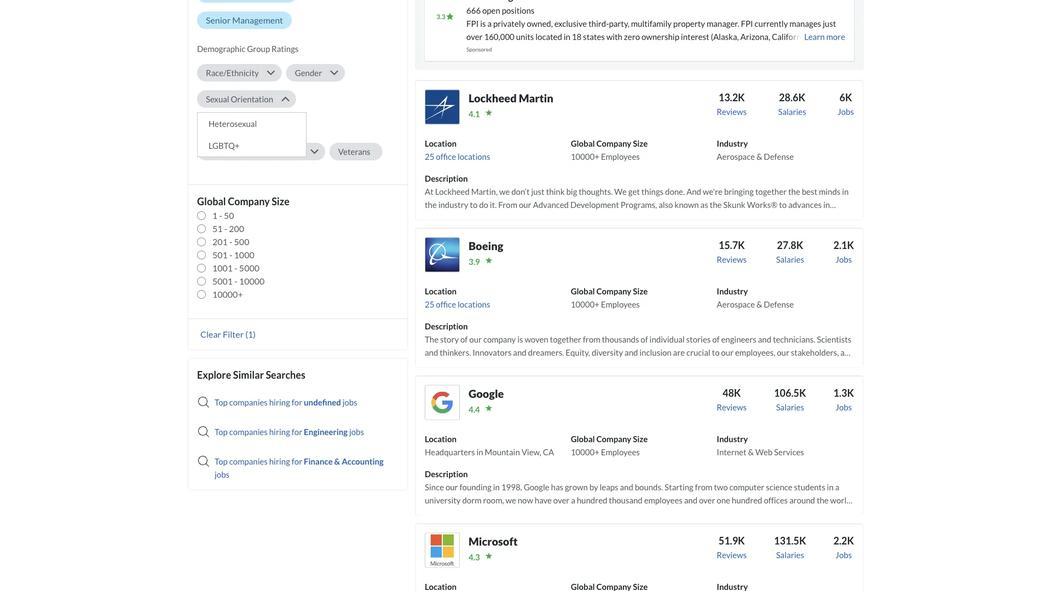 Task type: vqa. For each thing, say whether or not it's contained in the screenshot.


Task type: describe. For each thing, give the bounding box(es) containing it.
top for top companies hiring for engineering jobs
[[215, 427, 228, 437]]

1.3k jobs
[[834, 387, 854, 412]]

3.9
[[469, 257, 480, 267]]

industry aerospace & defense for lockheed martin
[[717, 138, 794, 161]]

jobs for google
[[836, 402, 852, 412]]

131.5k
[[774, 535, 806, 547]]

the left best
[[789, 187, 801, 196]]

2.1k jobs
[[834, 239, 854, 264]]

microsoft
[[469, 535, 518, 549]]

view,
[[522, 447, 541, 457]]

advances
[[789, 200, 822, 210]]

microsoft image
[[425, 533, 460, 568]]

programs,
[[621, 200, 657, 210]]

top for top companies hiring for finance & accounting jobs
[[215, 457, 228, 467]]

description at lockheed martin, we don't just think big thoughts. we get things done.    and we're bringing together the best minds in the industry to do it.    from our advanced development programs, also known as the skunk works® to advances in renewable energy, we're always adapting, always innovating, and always figuring out ways to meet the needs of the real challenges our customers face.     if you're ready to solve problems that don't have quick answers,  check us out.
[[425, 173, 849, 236]]

global for lockheed martin
[[571, 138, 595, 148]]

salaries for lockheed martin
[[778, 107, 807, 117]]

internet
[[717, 447, 747, 457]]

jobs for top companies hiring for engineering jobs
[[349, 427, 364, 437]]

reviews for lockheed martin
[[717, 107, 747, 117]]

10000+ for lockheed martin
[[571, 152, 600, 161]]

for for engineering
[[292, 427, 302, 437]]

25 office locations link for boeing
[[425, 299, 490, 309]]

& for boeing
[[757, 299, 763, 309]]

the down the at
[[425, 200, 437, 210]]

location headquarters in mountain view, ca
[[425, 434, 554, 457]]

666
[[467, 5, 481, 15]]

5000
[[239, 263, 260, 273]]

& for google
[[748, 447, 754, 457]]

13.2k reviews
[[717, 91, 747, 117]]

10000
[[239, 276, 265, 287]]

we
[[499, 187, 510, 196]]

500
[[234, 237, 249, 247]]

aerospace for lockheed martin
[[717, 152, 755, 161]]

clear
[[200, 329, 221, 340]]

challenges
[[425, 226, 463, 236]]

- for 201
[[229, 237, 232, 247]]

200
[[229, 223, 244, 234]]

1
[[212, 210, 218, 221]]

15.7k
[[719, 239, 745, 251]]

to left do
[[470, 200, 478, 210]]

2 always from the left
[[574, 213, 599, 223]]

global company size 10000+ employees for boeing
[[571, 286, 648, 309]]

explore similar searches
[[197, 369, 305, 381]]

5001 - 10000
[[212, 276, 265, 287]]

defense for lockheed martin
[[764, 152, 794, 161]]

more
[[827, 32, 846, 41]]

salaries for boeing
[[776, 255, 804, 264]]

big
[[567, 187, 577, 196]]

face.
[[517, 226, 534, 236]]

jobs for boeing
[[836, 255, 852, 264]]

parent
[[206, 147, 230, 157]]

companies for top companies hiring for engineering jobs
[[229, 427, 268, 437]]

5001
[[212, 276, 233, 287]]

25 for lockheed martin
[[425, 152, 435, 161]]

bringing
[[724, 187, 754, 196]]

1 - 50
[[212, 210, 234, 221]]

race/ethnicity
[[206, 68, 259, 78]]

top companies hiring for finance & accounting jobs
[[215, 457, 384, 480]]

learn more link
[[803, 30, 846, 46]]

size for google
[[633, 434, 648, 444]]

jobs for lockheed martin
[[838, 107, 854, 117]]

3.3
[[437, 13, 446, 21]]

ca
[[543, 447, 554, 457]]

gender
[[295, 68, 322, 78]]

hiring for undefined
[[269, 398, 290, 407]]

just
[[531, 187, 545, 196]]

quick
[[709, 226, 728, 236]]

check
[[763, 226, 784, 236]]

also
[[659, 200, 673, 210]]

location for lockheed martin
[[425, 138, 457, 148]]

location 25 office locations for lockheed martin
[[425, 138, 490, 161]]

aerospace for boeing
[[717, 299, 755, 309]]

27.8k salaries
[[776, 239, 804, 264]]

2 horizontal spatial in
[[842, 187, 849, 196]]

to up answers, at the top of the page
[[745, 213, 753, 223]]

- for 5001
[[235, 276, 238, 287]]

learn
[[805, 32, 825, 41]]

51.9k
[[719, 535, 745, 547]]

locations for boeing
[[458, 299, 490, 309]]

senior management
[[206, 15, 283, 25]]

as
[[701, 200, 708, 210]]

the skunk
[[710, 200, 746, 210]]

- for 1
[[219, 210, 222, 221]]

company for boeing
[[597, 286, 632, 296]]

lgbtq+
[[209, 141, 240, 151]]

industry for boeing
[[717, 286, 748, 296]]

explore
[[197, 369, 231, 381]]

51.9k reviews
[[717, 535, 747, 560]]

2.2k jobs
[[834, 535, 854, 560]]

heterosexual
[[209, 119, 257, 129]]

customers
[[478, 226, 516, 236]]

google
[[469, 388, 504, 401]]

25 office locations link for lockheed martin
[[425, 152, 490, 161]]

sexual orientation
[[206, 94, 273, 104]]

top for top companies hiring for undefined jobs
[[215, 398, 228, 407]]

at
[[425, 187, 434, 196]]

50
[[224, 210, 234, 221]]

hiring for finance
[[269, 457, 290, 467]]

company for google
[[597, 434, 632, 444]]

you're
[[543, 226, 565, 236]]

to down together
[[779, 200, 787, 210]]

description for boeing
[[425, 321, 468, 331]]

defense for boeing
[[764, 299, 794, 309]]

from
[[499, 200, 518, 210]]

mountain
[[485, 447, 520, 457]]

senior management button
[[197, 11, 292, 29]]

learn more sponsored
[[467, 32, 846, 52]]

industry for google
[[717, 434, 748, 444]]

innovating,
[[600, 213, 640, 223]]

106.5k
[[774, 387, 806, 399]]

advanced
[[533, 200, 569, 210]]

senior
[[206, 15, 231, 25]]

martin,
[[471, 187, 498, 196]]

jobs for top companies hiring for undefined jobs
[[343, 398, 357, 407]]

we
[[614, 187, 627, 196]]

office for boeing
[[436, 299, 456, 309]]

industry aerospace & defense for boeing
[[717, 286, 794, 309]]

lockheed martin
[[469, 92, 554, 105]]

energy,
[[465, 213, 491, 223]]

sexual
[[206, 94, 229, 104]]

25 for boeing
[[425, 299, 435, 309]]

out
[[712, 213, 724, 223]]



Task type: locate. For each thing, give the bounding box(es) containing it.
similar
[[233, 369, 264, 381]]

1 industry aerospace & defense from the top
[[717, 138, 794, 161]]

1 vertical spatial global company size 10000+ employees
[[571, 286, 648, 309]]

clear filter (1)
[[200, 329, 256, 340]]

1 for from the top
[[292, 398, 302, 407]]

- right 51
[[224, 223, 227, 234]]

size
[[633, 138, 648, 148], [272, 195, 290, 208], [633, 286, 648, 296], [633, 434, 648, 444]]

0 vertical spatial we're
[[703, 187, 723, 196]]

for left the engineering
[[292, 427, 302, 437]]

our down energy,
[[464, 226, 477, 236]]

3 global company size 10000+ employees from the top
[[571, 434, 648, 457]]

reviews for microsoft
[[717, 550, 747, 560]]

201 - 500
[[212, 237, 249, 247]]

jobs inside '1.3k jobs'
[[836, 402, 852, 412]]

works®
[[747, 200, 778, 210]]

location down boeing image
[[425, 286, 457, 296]]

salaries inside 106.5k salaries
[[776, 402, 804, 412]]

1 industry from the top
[[717, 138, 748, 148]]

25 up the at
[[425, 152, 435, 161]]

aerospace down 15.7k reviews
[[717, 299, 755, 309]]

that
[[654, 226, 669, 236]]

1 vertical spatial location 25 office locations
[[425, 286, 490, 309]]

location 25 office locations down "3.9"
[[425, 286, 490, 309]]

do
[[479, 200, 488, 210]]

jobs down "1.3k"
[[836, 402, 852, 412]]

0 vertical spatial global company size 10000+ employees
[[571, 138, 648, 161]]

0 vertical spatial lockheed
[[469, 92, 517, 105]]

lockheed up 4.1
[[469, 92, 517, 105]]

locations down "3.9"
[[458, 299, 490, 309]]

in down the minds
[[824, 200, 830, 210]]

employees for boeing
[[601, 299, 640, 309]]

salaries for microsoft
[[776, 550, 804, 560]]

6k jobs
[[838, 91, 854, 117]]

reviews down 13.2k
[[717, 107, 747, 117]]

1 vertical spatial location
[[425, 286, 457, 296]]

industry aerospace & defense
[[717, 138, 794, 161], [717, 286, 794, 309]]

open
[[482, 5, 500, 15]]

2 vertical spatial jobs
[[215, 470, 229, 480]]

2 global company size 10000+ employees from the top
[[571, 286, 648, 309]]

4 reviews from the top
[[717, 550, 747, 560]]

for for finance & accounting
[[292, 457, 302, 467]]

- for 501
[[229, 250, 232, 260]]

1 vertical spatial aerospace
[[717, 299, 755, 309]]

size for boeing
[[633, 286, 648, 296]]

hiring down top companies hiring for undefined jobs
[[269, 427, 290, 437]]

office for lockheed martin
[[436, 152, 456, 161]]

global company size 10000+ employees for lockheed martin
[[571, 138, 648, 161]]

0 vertical spatial jobs
[[343, 398, 357, 407]]

size for lockheed martin
[[633, 138, 648, 148]]

we're up the as
[[703, 187, 723, 196]]

office down boeing image
[[436, 299, 456, 309]]

15.7k reviews
[[717, 239, 747, 264]]

- right the 501
[[229, 250, 232, 260]]

to left solve
[[589, 226, 597, 236]]

out.
[[795, 226, 809, 236]]

undefined
[[304, 398, 341, 407]]

2 industry aerospace & defense from the top
[[717, 286, 794, 309]]

& inside industry internet & web services
[[748, 447, 754, 457]]

1 always from the left
[[513, 213, 538, 223]]

our down don't
[[519, 200, 532, 210]]

industry aerospace & defense up together
[[717, 138, 794, 161]]

1 top from the top
[[215, 398, 228, 407]]

for left finance
[[292, 457, 302, 467]]

global for boeing
[[571, 286, 595, 296]]

1 vertical spatial lockheed
[[435, 187, 470, 196]]

salaries down 131.5k in the bottom right of the page
[[776, 550, 804, 560]]

2 vertical spatial employees
[[601, 447, 640, 457]]

companies down top companies hiring for undefined jobs
[[229, 427, 268, 437]]

parent or family caregiver
[[206, 147, 302, 157]]

people
[[206, 120, 231, 130]]

10000+ for boeing
[[571, 299, 600, 309]]

defense up together
[[764, 152, 794, 161]]

4.3
[[469, 552, 480, 562]]

headquarters
[[425, 447, 475, 457]]

1 vertical spatial office
[[436, 299, 456, 309]]

always up face.
[[513, 213, 538, 223]]

2 defense from the top
[[764, 299, 794, 309]]

figuring
[[682, 213, 710, 223]]

of
[[811, 213, 818, 223]]

global for google
[[571, 434, 595, 444]]

boeing image
[[425, 238, 460, 273]]

0 vertical spatial description
[[425, 173, 468, 183]]

description for google
[[425, 469, 468, 479]]

top
[[215, 398, 228, 407], [215, 427, 228, 437], [215, 457, 228, 467]]

6k
[[840, 91, 852, 103]]

2 aerospace from the top
[[717, 299, 755, 309]]

industry aerospace & defense down 15.7k reviews
[[717, 286, 794, 309]]

1 vertical spatial hiring
[[269, 427, 290, 437]]

2 description from the top
[[425, 321, 468, 331]]

25 office locations link down "3.9"
[[425, 299, 490, 309]]

1 vertical spatial jobs
[[349, 427, 364, 437]]

for inside 'top companies hiring for finance & accounting jobs'
[[292, 457, 302, 467]]

10000+ for google
[[571, 447, 600, 457]]

defense
[[764, 152, 794, 161], [764, 299, 794, 309]]

3 industry from the top
[[717, 434, 748, 444]]

- right 201
[[229, 237, 232, 247]]

jobs down the 6k
[[838, 107, 854, 117]]

reviews for boeing
[[717, 255, 747, 264]]

0 vertical spatial top
[[215, 398, 228, 407]]

real
[[833, 213, 847, 223]]

development
[[571, 200, 619, 210]]

0 horizontal spatial we're
[[492, 213, 512, 223]]

3 reviews from the top
[[717, 402, 747, 412]]

1 reviews from the top
[[717, 107, 747, 117]]

1 vertical spatial employees
[[601, 299, 640, 309]]

666 open positions
[[467, 5, 535, 15]]

employees for lockheed martin
[[601, 152, 640, 161]]

don't
[[512, 187, 530, 196]]

demographic group ratings
[[197, 44, 299, 54]]

always down also
[[656, 213, 681, 223]]

0 vertical spatial for
[[292, 398, 302, 407]]

25 down boeing image
[[425, 299, 435, 309]]

hiring for engineering
[[269, 427, 290, 437]]

jobs inside 2.1k jobs
[[836, 255, 852, 264]]

1 horizontal spatial we're
[[703, 187, 723, 196]]

2 vertical spatial in
[[477, 447, 483, 457]]

2 vertical spatial location
[[425, 434, 457, 444]]

martin
[[519, 92, 554, 105]]

industry
[[438, 200, 468, 210]]

0 vertical spatial locations
[[458, 152, 490, 161]]

1 global company size 10000+ employees from the top
[[571, 138, 648, 161]]

veterans
[[338, 147, 371, 157]]

3 hiring from the top
[[269, 457, 290, 467]]

jobs for microsoft
[[836, 550, 852, 560]]

4.1
[[469, 109, 480, 119]]

jobs down 2.2k
[[836, 550, 852, 560]]

1 25 office locations link from the top
[[425, 152, 490, 161]]

201
[[212, 237, 228, 247]]

location 25 office locations
[[425, 138, 490, 161], [425, 286, 490, 309]]

1 vertical spatial description
[[425, 321, 468, 331]]

2 locations from the top
[[458, 299, 490, 309]]

2 vertical spatial industry
[[717, 434, 748, 444]]

25 office locations link up martin,
[[425, 152, 490, 161]]

3 top from the top
[[215, 457, 228, 467]]

the
[[789, 187, 801, 196], [425, 200, 437, 210], [774, 213, 786, 223], [820, 213, 832, 223]]

28.6k salaries
[[778, 91, 807, 117]]

hiring down top companies hiring for engineering jobs
[[269, 457, 290, 467]]

1 location 25 office locations from the top
[[425, 138, 490, 161]]

location 25 office locations for boeing
[[425, 286, 490, 309]]

needs
[[788, 213, 809, 223]]

salaries down 28.6k
[[778, 107, 807, 117]]

1 companies from the top
[[229, 398, 268, 407]]

2 location 25 office locations from the top
[[425, 286, 490, 309]]

0 vertical spatial defense
[[764, 152, 794, 161]]

27.8k
[[777, 239, 804, 251]]

0 vertical spatial in
[[842, 187, 849, 196]]

hiring down searches
[[269, 398, 290, 407]]

sponsored
[[467, 46, 492, 52]]

global company size
[[197, 195, 290, 208]]

location 25 office locations down 4.1
[[425, 138, 490, 161]]

description
[[425, 173, 468, 183], [425, 321, 468, 331], [425, 469, 468, 479]]

location for google
[[425, 434, 457, 444]]

1 horizontal spatial in
[[824, 200, 830, 210]]

top inside 'top companies hiring for finance & accounting jobs'
[[215, 457, 228, 467]]

in inside location headquarters in mountain view, ca
[[477, 447, 483, 457]]

0 vertical spatial location
[[425, 138, 457, 148]]

reviews down 15.7k
[[717, 255, 747, 264]]

2 hiring from the top
[[269, 427, 290, 437]]

25 office locations link
[[425, 152, 490, 161], [425, 299, 490, 309]]

jobs inside 'top companies hiring for finance & accounting jobs'
[[215, 470, 229, 480]]

0 vertical spatial employees
[[601, 152, 640, 161]]

1 locations from the top
[[458, 152, 490, 161]]

- for 51
[[224, 223, 227, 234]]

1 vertical spatial for
[[292, 427, 302, 437]]

industry down 13.2k reviews
[[717, 138, 748, 148]]

2 vertical spatial companies
[[229, 457, 268, 467]]

filter
[[223, 329, 244, 340]]

10000+
[[571, 152, 600, 161], [212, 289, 243, 300], [571, 299, 600, 309], [571, 447, 600, 457]]

finance
[[304, 457, 333, 467]]

2 employees from the top
[[601, 299, 640, 309]]

0 vertical spatial hiring
[[269, 398, 290, 407]]

0 horizontal spatial always
[[513, 213, 538, 223]]

0 horizontal spatial in
[[477, 447, 483, 457]]

1 defense from the top
[[764, 152, 794, 161]]

1 aerospace from the top
[[717, 152, 755, 161]]

0 vertical spatial our
[[519, 200, 532, 210]]

3 employees from the top
[[601, 447, 640, 457]]

employees for google
[[601, 447, 640, 457]]

2 vertical spatial for
[[292, 457, 302, 467]]

reviews down 48k
[[717, 402, 747, 412]]

company for lockheed martin
[[597, 138, 632, 148]]

industry down 15.7k reviews
[[717, 286, 748, 296]]

1 vertical spatial top
[[215, 427, 228, 437]]

2 vertical spatial hiring
[[269, 457, 290, 467]]

106.5k salaries
[[774, 387, 806, 412]]

hiring inside 'top companies hiring for finance & accounting jobs'
[[269, 457, 290, 467]]

- left 5000
[[235, 263, 238, 273]]

2 25 from the top
[[425, 299, 435, 309]]

& for lockheed martin
[[757, 152, 763, 161]]

0 vertical spatial companies
[[229, 398, 268, 407]]

for left 'undefined' at bottom left
[[292, 398, 302, 407]]

companies inside 'top companies hiring for finance & accounting jobs'
[[229, 457, 268, 467]]

2 reviews from the top
[[717, 255, 747, 264]]

1 vertical spatial industry
[[717, 286, 748, 296]]

2 vertical spatial description
[[425, 469, 468, 479]]

1 vertical spatial defense
[[764, 299, 794, 309]]

location for boeing
[[425, 286, 457, 296]]

jobs
[[838, 107, 854, 117], [836, 255, 852, 264], [836, 402, 852, 412], [836, 550, 852, 560]]

jobs inside the 2.2k jobs
[[836, 550, 852, 560]]

0 horizontal spatial our
[[464, 226, 477, 236]]

0 vertical spatial industry aerospace & defense
[[717, 138, 794, 161]]

0 vertical spatial industry
[[717, 138, 748, 148]]

2 for from the top
[[292, 427, 302, 437]]

1 vertical spatial companies
[[229, 427, 268, 437]]

salaries for google
[[776, 402, 804, 412]]

ratings
[[272, 44, 299, 54]]

and
[[687, 187, 702, 196]]

for for undefined
[[292, 398, 302, 407]]

if
[[536, 226, 541, 236]]

accounting
[[342, 457, 384, 467]]

2 vertical spatial top
[[215, 457, 228, 467]]

web
[[756, 447, 773, 457]]

3 description from the top
[[425, 469, 468, 479]]

location inside location headquarters in mountain view, ca
[[425, 434, 457, 444]]

0 vertical spatial office
[[436, 152, 456, 161]]

48k reviews
[[717, 387, 747, 412]]

company
[[597, 138, 632, 148], [228, 195, 270, 208], [597, 286, 632, 296], [597, 434, 632, 444]]

1 vertical spatial industry aerospace & defense
[[717, 286, 794, 309]]

- right 1
[[219, 210, 222, 221]]

office
[[436, 152, 456, 161], [436, 299, 456, 309]]

1 vertical spatial our
[[464, 226, 477, 236]]

2 companies from the top
[[229, 427, 268, 437]]

salaries down 27.8k
[[776, 255, 804, 264]]

1 location from the top
[[425, 138, 457, 148]]

0 vertical spatial 25 office locations link
[[425, 152, 490, 161]]

0 vertical spatial aerospace
[[717, 152, 755, 161]]

3 for from the top
[[292, 457, 302, 467]]

google image
[[425, 385, 460, 420]]

thoughts.
[[579, 187, 613, 196]]

renewable
[[425, 213, 463, 223]]

caregiver
[[267, 147, 302, 157]]

jobs down 2.1k on the right top of the page
[[836, 255, 852, 264]]

2 industry from the top
[[717, 286, 748, 296]]

1 description from the top
[[425, 173, 468, 183]]

1001 - 5000
[[212, 263, 260, 273]]

in left mountain
[[477, 447, 483, 457]]

- down 1001 - 5000
[[235, 276, 238, 287]]

services
[[774, 447, 804, 457]]

disabilities
[[250, 120, 290, 130]]

adapting,
[[539, 213, 573, 223]]

industry for lockheed martin
[[717, 138, 748, 148]]

2 vertical spatial global company size 10000+ employees
[[571, 434, 648, 457]]

25
[[425, 152, 435, 161], [425, 299, 435, 309]]

companies for top companies hiring for undefined jobs
[[229, 398, 268, 407]]

1 25 from the top
[[425, 152, 435, 161]]

companies down similar
[[229, 398, 268, 407]]

location up headquarters
[[425, 434, 457, 444]]

top companies hiring for undefined jobs
[[215, 398, 357, 407]]

2 25 office locations link from the top
[[425, 299, 490, 309]]

locations for lockheed martin
[[458, 152, 490, 161]]

companies
[[229, 398, 268, 407], [229, 427, 268, 437], [229, 457, 268, 467]]

2 horizontal spatial always
[[656, 213, 681, 223]]

0 vertical spatial 25
[[425, 152, 435, 161]]

2 office from the top
[[436, 299, 456, 309]]

location down lockheed martin image
[[425, 138, 457, 148]]

always down the "development"
[[574, 213, 599, 223]]

3 location from the top
[[425, 434, 457, 444]]

reviews down '51.9k'
[[717, 550, 747, 560]]

1 employees from the top
[[601, 152, 640, 161]]

global company size 10000+ employees for google
[[571, 434, 648, 457]]

- for 1001
[[235, 263, 238, 273]]

companies for top companies hiring for finance & accounting jobs
[[229, 457, 268, 467]]

in right the minds
[[842, 187, 849, 196]]

1 hiring from the top
[[269, 398, 290, 407]]

always
[[513, 213, 538, 223], [574, 213, 599, 223], [656, 213, 681, 223]]

1 horizontal spatial our
[[519, 200, 532, 210]]

& inside 'top companies hiring for finance & accounting jobs'
[[334, 457, 340, 467]]

industry up internet
[[717, 434, 748, 444]]

the right of
[[820, 213, 832, 223]]

2 location from the top
[[425, 286, 457, 296]]

2 top from the top
[[215, 427, 228, 437]]

1 office from the top
[[436, 152, 456, 161]]

3 companies from the top
[[229, 457, 268, 467]]

lockheed martin image
[[425, 90, 460, 125]]

office up industry
[[436, 152, 456, 161]]

industry inside industry internet & web services
[[717, 434, 748, 444]]

defense down 27.8k salaries
[[764, 299, 794, 309]]

2.2k
[[834, 535, 854, 547]]

the up "check" at top
[[774, 213, 786, 223]]

get
[[629, 187, 640, 196]]

lockheed inside description at lockheed martin, we don't just think big thoughts. we get things done.    and we're bringing together the best minds in the industry to do it.    from our advanced development programs, also known as the skunk works® to advances in renewable energy, we're always adapting, always innovating, and always figuring out ways to meet the needs of the real challenges our customers face.     if you're ready to solve problems that don't have quick answers,  check us out.
[[435, 187, 470, 196]]

family
[[241, 147, 265, 157]]

lockheed up industry
[[435, 187, 470, 196]]

501
[[212, 250, 228, 260]]

1 vertical spatial 25
[[425, 299, 435, 309]]

description inside description at lockheed martin, we don't just think big thoughts. we get things done.    and we're bringing together the best minds in the industry to do it.    from our advanced development programs, also known as the skunk works® to advances in renewable energy, we're always adapting, always innovating, and always figuring out ways to meet the needs of the real challenges our customers face.     if you're ready to solve problems that don't have quick answers,  check us out.
[[425, 173, 468, 183]]

management
[[232, 15, 283, 25]]

clear filter (1) button
[[197, 329, 259, 340]]

companies down top companies hiring for engineering jobs
[[229, 457, 268, 467]]

salaries down 106.5k
[[776, 402, 804, 412]]

group
[[247, 44, 270, 54]]

global
[[571, 138, 595, 148], [197, 195, 226, 208], [571, 286, 595, 296], [571, 434, 595, 444]]

locations up martin,
[[458, 152, 490, 161]]

1.3k
[[834, 387, 854, 399]]

0 vertical spatial location 25 office locations
[[425, 138, 490, 161]]

1 vertical spatial we're
[[492, 213, 512, 223]]

salaries inside the "131.5k salaries"
[[776, 550, 804, 560]]

reviews for google
[[717, 402, 747, 412]]

aerospace up bringing on the right
[[717, 152, 755, 161]]

1 vertical spatial 25 office locations link
[[425, 299, 490, 309]]

3 always from the left
[[656, 213, 681, 223]]

boeing
[[469, 240, 503, 253]]

2.1k
[[834, 239, 854, 251]]

we're up customers
[[492, 213, 512, 223]]

1 vertical spatial in
[[824, 200, 830, 210]]

1 horizontal spatial always
[[574, 213, 599, 223]]

1 vertical spatial locations
[[458, 299, 490, 309]]



